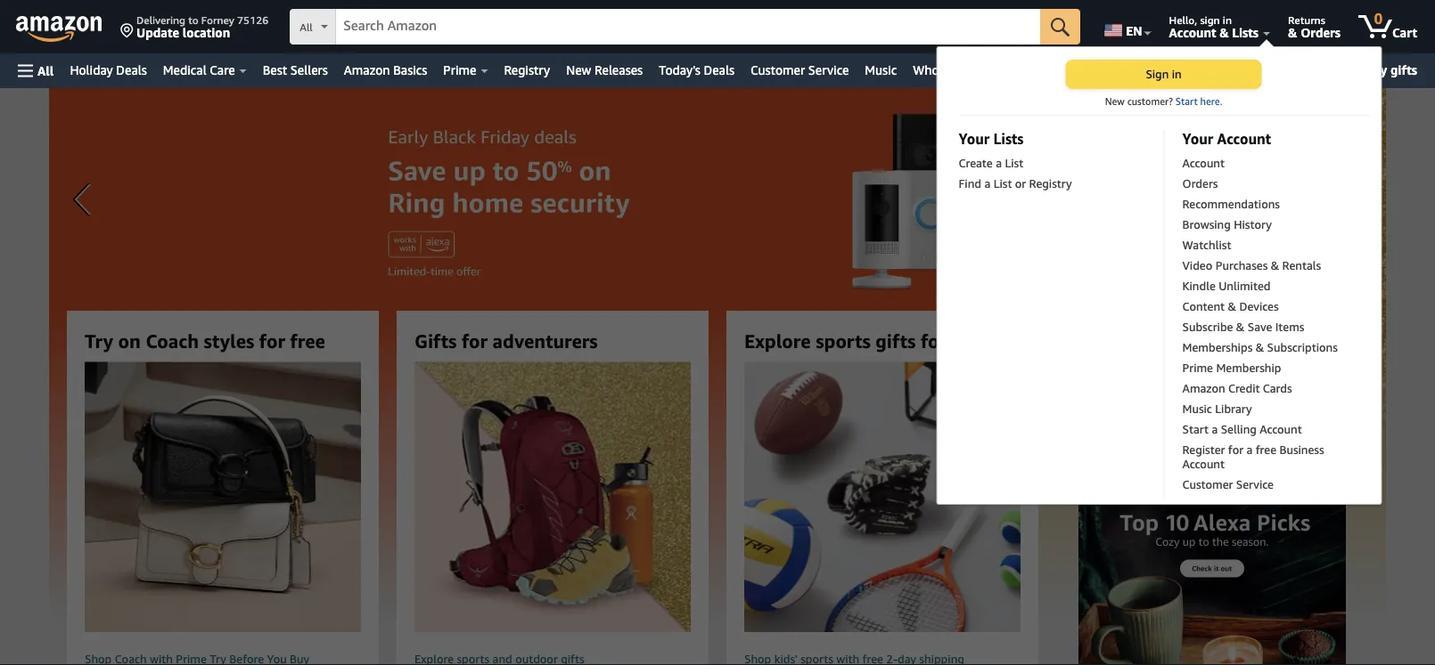 Task type: vqa. For each thing, say whether or not it's contained in the screenshot.
Baby
no



Task type: describe. For each thing, give the bounding box(es) containing it.
sign for sign in securely
[[1172, 372, 1195, 386]]

& down unlimited
[[1228, 299, 1236, 313]]

forney
[[201, 13, 234, 26]]

orders inside your account account orders recommendations browsing history watchlist video purchases & rentals kindle unlimited content & devices subscribe & save items memberships & subscriptions prime membership amazon credit cards music library start a selling account register for a free business account customer service
[[1182, 176, 1218, 190]]

kids
[[952, 330, 988, 352]]

0 vertical spatial music
[[865, 63, 897, 78]]

& down save
[[1256, 340, 1264, 354]]

& inside returns & orders
[[1288, 25, 1297, 40]]

foods
[[952, 63, 986, 78]]

music library link
[[1182, 402, 1351, 422]]

orders inside returns & orders
[[1301, 25, 1341, 40]]

best sellers link
[[255, 58, 336, 83]]

in for sign in for the best experience
[[1118, 330, 1135, 352]]

securely
[[1211, 372, 1253, 386]]

explore sports gifts for kids
[[744, 330, 988, 352]]

navigation navigation
[[0, 0, 1435, 513]]

gifts inside the navigation navigation
[[1390, 62, 1417, 77]]

today's
[[659, 63, 700, 78]]

coach
[[146, 330, 199, 352]]

basics
[[393, 63, 427, 78]]

delivering to forney 75126 update location
[[136, 13, 268, 40]]

account up account link on the top right
[[1217, 130, 1271, 147]]

medical care
[[163, 63, 235, 78]]

0
[[1374, 10, 1383, 27]]

in for sign in
[[1172, 67, 1182, 81]]

on inside main content
[[118, 330, 141, 352]]

history
[[1234, 217, 1272, 231]]

start inside your account account orders recommendations browsing history watchlist video purchases & rentals kindle unlimited content & devices subscribe & save items memberships & subscriptions prime membership amazon credit cards music library start a selling account register for a free business account customer service
[[1182, 422, 1209, 436]]

a right find
[[984, 176, 990, 190]]

unlimited
[[1219, 279, 1271, 293]]

content & devices link
[[1182, 299, 1351, 320]]

save
[[1248, 320, 1272, 334]]

find a list or registry link
[[959, 176, 1146, 197]]

amazon basics link
[[336, 58, 435, 83]]

sign in for the best experience
[[1074, 330, 1342, 352]]

gifts
[[414, 330, 457, 352]]

returns & orders
[[1288, 13, 1341, 40]]

subscribe
[[1182, 320, 1233, 334]]

memberships
[[1182, 340, 1253, 354]]

start a selling account link
[[1182, 422, 1351, 443]]

for inside your account account orders recommendations browsing history watchlist video purchases & rentals kindle unlimited content & devices subscribe & save items memberships & subscriptions prime membership amazon credit cards music library start a selling account register for a free business account customer service
[[1228, 443, 1243, 457]]

a up register
[[1212, 422, 1218, 436]]

for right styles
[[259, 330, 285, 352]]

account up business
[[1260, 422, 1302, 436]]

0 vertical spatial customer
[[750, 63, 805, 78]]

customer inside your account account orders recommendations browsing history watchlist video purchases & rentals kindle unlimited content & devices subscribe & save items memberships & subscriptions prime membership amazon credit cards music library start a selling account register for a free business account customer service
[[1182, 478, 1233, 492]]

amazon credit cards link
[[1182, 381, 1351, 402]]

rentals
[[1282, 258, 1321, 272]]

best
[[1205, 330, 1242, 352]]

get a jump on holiday gifts
[[1258, 62, 1417, 77]]

delivering
[[136, 13, 185, 26]]

explore
[[744, 330, 811, 352]]

get
[[1258, 62, 1278, 77]]

0 vertical spatial list
[[1005, 156, 1023, 170]]

medical care link
[[155, 58, 255, 83]]

amazon home link
[[1104, 58, 1203, 83]]

new customer? start here.
[[1105, 95, 1222, 107]]

content
[[1182, 299, 1225, 313]]

none submit inside all search box
[[1040, 9, 1080, 45]]

1 vertical spatial list
[[993, 176, 1012, 190]]

whole
[[913, 63, 949, 78]]

all inside button
[[37, 63, 54, 78]]

create a list link
[[959, 156, 1146, 176]]

new releases
[[566, 63, 643, 78]]

sports
[[816, 330, 871, 352]]

75126
[[237, 13, 268, 26]]

for right the 'gifts'
[[462, 330, 488, 352]]

best
[[263, 63, 287, 78]]

account & lists
[[1169, 25, 1259, 40]]

recommendations link
[[1182, 197, 1351, 217]]

try
[[85, 330, 113, 352]]

to
[[188, 13, 199, 26]]

your lists create a list find a list or registry
[[959, 130, 1072, 190]]

prime link
[[435, 58, 496, 83]]

sign in
[[1146, 67, 1182, 81]]

registry inside the your lists create a list find a list or registry
[[1029, 176, 1072, 190]]

cart
[[1392, 25, 1417, 40]]

create
[[959, 156, 993, 170]]

sign for sign in
[[1146, 67, 1169, 81]]

hello, sign in
[[1169, 13, 1232, 26]]

amazon home
[[1112, 63, 1195, 78]]

main content containing try on coach styles for free
[[0, 88, 1435, 666]]

en link
[[1094, 4, 1159, 49]]

account up recommendations
[[1182, 156, 1225, 170]]

watchlist link
[[1182, 238, 1351, 258]]

early black friday deals. save up to 50% on ring home security. works with alexa. limited-time offer. image
[[49, 88, 1386, 623]]

browsing
[[1182, 217, 1231, 231]]

orders link
[[1182, 176, 1351, 197]]

& up kindle unlimited link
[[1271, 258, 1279, 272]]

on inside navigation
[[1325, 62, 1340, 77]]

register
[[1182, 443, 1225, 457]]

the
[[1171, 330, 1200, 352]]

amazon image
[[16, 16, 103, 43]]

Search Amazon text field
[[336, 10, 1040, 44]]

items
[[1275, 320, 1304, 334]]

0 horizontal spatial customer service link
[[742, 58, 857, 83]]

account link
[[1182, 156, 1351, 176]]

selling
[[1221, 422, 1257, 436]]

en
[[1126, 23, 1142, 38]]



Task type: locate. For each thing, give the bounding box(es) containing it.
subscriptions
[[1267, 340, 1338, 354]]

fashion link
[[1044, 58, 1104, 83]]

video
[[1182, 258, 1212, 272]]

membership
[[1216, 361, 1281, 375]]

your account account orders recommendations browsing history watchlist video purchases & rentals kindle unlimited content & devices subscribe & save items memberships & subscriptions prime membership amazon credit cards music library start a selling account register for a free business account customer service
[[1182, 130, 1338, 492]]

1 vertical spatial orders
[[1182, 176, 1218, 190]]

1 vertical spatial sign
[[1074, 330, 1113, 352]]

medical
[[163, 63, 206, 78]]

jump
[[1292, 62, 1322, 77]]

0 vertical spatial start
[[1175, 95, 1198, 107]]

0 vertical spatial all
[[300, 21, 313, 33]]

1 vertical spatial gifts
[[876, 330, 916, 352]]

customer service link
[[742, 58, 857, 83], [1182, 478, 1351, 498]]

sign in link
[[1066, 60, 1262, 89]]

memberships & subscriptions link
[[1182, 340, 1351, 361]]

amazon up library
[[1182, 381, 1225, 395]]

your inside the your lists create a list find a list or registry
[[959, 130, 990, 147]]

deals right 'holiday'
[[116, 63, 147, 78]]

1 horizontal spatial all
[[300, 21, 313, 33]]

sign inside the navigation navigation
[[1146, 67, 1169, 81]]

prime down memberships
[[1182, 361, 1213, 375]]

None submit
[[1040, 9, 1080, 45]]

service down start a selling account link
[[1236, 478, 1274, 492]]

amazon for amazon home
[[1112, 63, 1158, 78]]

0 vertical spatial prime
[[443, 63, 476, 78]]

gifts
[[1390, 62, 1417, 77], [876, 330, 916, 352]]

lists up or
[[993, 130, 1024, 147]]

0 vertical spatial on
[[1325, 62, 1340, 77]]

deals for today's deals
[[704, 63, 734, 78]]

try on coach styles for free
[[85, 330, 325, 352]]

orders
[[1301, 25, 1341, 40], [1182, 176, 1218, 190]]

0 horizontal spatial deals
[[116, 63, 147, 78]]

0 vertical spatial lists
[[1232, 25, 1259, 40]]

on right jump
[[1325, 62, 1340, 77]]

1 vertical spatial service
[[1236, 478, 1274, 492]]

1 horizontal spatial registry
[[1029, 176, 1072, 190]]

a down selling
[[1246, 443, 1253, 457]]

all
[[300, 21, 313, 33], [37, 63, 54, 78]]

location
[[182, 25, 230, 40]]

1 your from the left
[[959, 130, 990, 147]]

gifts down cart
[[1390, 62, 1417, 77]]

a
[[1282, 62, 1288, 77], [996, 156, 1002, 170], [984, 176, 990, 190], [1212, 422, 1218, 436], [1246, 443, 1253, 457]]

music left whole
[[865, 63, 897, 78]]

account up home
[[1169, 25, 1216, 40]]

customer?
[[1127, 95, 1173, 107]]

for
[[259, 330, 285, 352], [462, 330, 488, 352], [921, 330, 947, 352], [1140, 330, 1166, 352], [1228, 443, 1243, 457]]

music inside your account account orders recommendations browsing history watchlist video purchases & rentals kindle unlimited content & devices subscribe & save items memberships & subscriptions prime membership amazon credit cards music library start a selling account register for a free business account customer service
[[1182, 402, 1212, 416]]

amazon left basics
[[344, 63, 390, 78]]

new for new releases
[[566, 63, 591, 78]]

1 vertical spatial prime
[[1182, 361, 1213, 375]]

deals right the today's
[[704, 63, 734, 78]]

your up create
[[959, 130, 990, 147]]

all up the sellers
[[300, 21, 313, 33]]

new left customer?
[[1105, 95, 1125, 107]]

gifts for adventurers image
[[384, 362, 721, 633]]

home
[[1161, 63, 1195, 78]]

1 horizontal spatial gifts
[[1390, 62, 1417, 77]]

styles
[[204, 330, 254, 352]]

start up register
[[1182, 422, 1209, 436]]

update
[[136, 25, 179, 40]]

releases
[[595, 63, 643, 78]]

registry right prime link
[[504, 63, 550, 78]]

1 vertical spatial customer service link
[[1182, 478, 1351, 498]]

your for account
[[1182, 130, 1213, 147]]

service
[[808, 63, 849, 78], [1236, 478, 1274, 492]]

start left here.
[[1175, 95, 1198, 107]]

customer service
[[750, 63, 849, 78]]

2 horizontal spatial amazon
[[1182, 381, 1225, 395]]

0 vertical spatial orders
[[1301, 25, 1341, 40]]

1 horizontal spatial your
[[1182, 130, 1213, 147]]

account
[[1169, 25, 1216, 40], [1217, 130, 1271, 147], [1182, 156, 1225, 170], [1260, 422, 1302, 436], [1182, 457, 1225, 471]]

for down selling
[[1228, 443, 1243, 457]]

service inside your account account orders recommendations browsing history watchlist video purchases & rentals kindle unlimited content & devices subscribe & save items memberships & subscriptions prime membership amazon credit cards music library start a selling account register for a free business account customer service
[[1236, 478, 1274, 492]]

registry right or
[[1029, 176, 1072, 190]]

0 horizontal spatial customer
[[750, 63, 805, 78]]

0 horizontal spatial service
[[808, 63, 849, 78]]

1 vertical spatial customer
[[1182, 478, 1233, 492]]

get a jump on holiday gifts link
[[1251, 59, 1424, 82]]

sign in securely
[[1172, 372, 1253, 386]]

1 vertical spatial music
[[1182, 402, 1212, 416]]

kindle unlimited link
[[1182, 279, 1351, 299]]

0 vertical spatial new
[[566, 63, 591, 78]]

holiday deals link
[[62, 58, 155, 83]]

amazon for amazon basics
[[344, 63, 390, 78]]

all down the amazon image
[[37, 63, 54, 78]]

registry
[[504, 63, 550, 78], [1029, 176, 1072, 190]]

& right hello,
[[1220, 25, 1229, 40]]

all inside search box
[[300, 21, 313, 33]]

1 horizontal spatial free
[[1256, 443, 1276, 457]]

lists inside the your lists create a list find a list or registry
[[993, 130, 1024, 147]]

free right styles
[[290, 330, 325, 352]]

1 horizontal spatial amazon
[[1112, 63, 1158, 78]]

register for a free business account link
[[1182, 443, 1351, 478]]

new left releases
[[566, 63, 591, 78]]

explore sports gifts for kids image
[[714, 362, 1051, 633]]

account down register
[[1182, 457, 1225, 471]]

your for lists
[[959, 130, 990, 147]]

gifts right sports
[[876, 330, 916, 352]]

cards
[[1263, 381, 1292, 395]]

recommendations
[[1182, 197, 1280, 211]]

your inside your account account orders recommendations browsing history watchlist video purchases & rentals kindle unlimited content & devices subscribe & save items memberships & subscriptions prime membership amazon credit cards music library start a selling account register for a free business account customer service
[[1182, 130, 1213, 147]]

today's deals
[[659, 63, 734, 78]]

0 horizontal spatial lists
[[993, 130, 1024, 147]]

customer right today's deals
[[750, 63, 805, 78]]

1 horizontal spatial customer service link
[[1182, 478, 1351, 498]]

1 vertical spatial lists
[[993, 130, 1024, 147]]

subscribe & save items link
[[1182, 320, 1351, 340]]

1 vertical spatial free
[[1256, 443, 1276, 457]]

0 horizontal spatial music
[[865, 63, 897, 78]]

fashion
[[1052, 63, 1096, 78]]

1 horizontal spatial new
[[1105, 95, 1125, 107]]

whole foods link
[[905, 58, 994, 83]]

music link
[[857, 58, 905, 83]]

1 horizontal spatial lists
[[1232, 25, 1259, 40]]

sign
[[1200, 13, 1220, 26]]

1 horizontal spatial prime
[[1182, 361, 1213, 375]]

in for sign in securely
[[1198, 372, 1208, 386]]

video purchases & rentals link
[[1182, 258, 1351, 279]]

new for new customer? start here.
[[1105, 95, 1125, 107]]

on right try
[[118, 330, 141, 352]]

prime inside your account account orders recommendations browsing history watchlist video purchases & rentals kindle unlimited content & devices subscribe & save items memberships & subscriptions prime membership amazon credit cards music library start a selling account register for a free business account customer service
[[1182, 361, 1213, 375]]

prime right basics
[[443, 63, 476, 78]]

0 vertical spatial customer service link
[[742, 58, 857, 83]]

lists
[[1232, 25, 1259, 40], [993, 130, 1024, 147]]

0 horizontal spatial prime
[[443, 63, 476, 78]]

& left save
[[1236, 320, 1245, 334]]

customer
[[750, 63, 805, 78], [1182, 478, 1233, 492]]

amazon basics
[[344, 63, 427, 78]]

for left kids
[[921, 330, 947, 352]]

free
[[290, 330, 325, 352], [1256, 443, 1276, 457]]

deals for holiday deals
[[116, 63, 147, 78]]

a right create
[[996, 156, 1002, 170]]

sign
[[1146, 67, 1169, 81], [1074, 330, 1113, 352], [1172, 372, 1195, 386]]

for left the
[[1140, 330, 1166, 352]]

0 horizontal spatial your
[[959, 130, 990, 147]]

2 vertical spatial sign
[[1172, 372, 1195, 386]]

orders up recommendations
[[1182, 176, 1218, 190]]

0 vertical spatial gifts
[[1390, 62, 1417, 77]]

all button
[[10, 53, 62, 88]]

0 horizontal spatial orders
[[1182, 176, 1218, 190]]

experience
[[1247, 330, 1342, 352]]

1 horizontal spatial customer
[[1182, 478, 1233, 492]]

& up jump
[[1288, 25, 1297, 40]]

1 horizontal spatial service
[[1236, 478, 1274, 492]]

1 vertical spatial start
[[1182, 422, 1209, 436]]

0 horizontal spatial new
[[566, 63, 591, 78]]

1 horizontal spatial music
[[1182, 402, 1212, 416]]

0 horizontal spatial on
[[118, 330, 141, 352]]

0 horizontal spatial free
[[290, 330, 325, 352]]

today's deals link
[[651, 58, 742, 83]]

prime
[[443, 63, 476, 78], [1182, 361, 1213, 375]]

2 horizontal spatial sign
[[1172, 372, 1195, 386]]

main content
[[0, 88, 1435, 666]]

prime membership link
[[1182, 361, 1351, 381]]

0 vertical spatial free
[[290, 330, 325, 352]]

0 vertical spatial registry
[[504, 63, 550, 78]]

library
[[1215, 402, 1252, 416]]

orders up jump
[[1301, 25, 1341, 40]]

1 vertical spatial all
[[37, 63, 54, 78]]

music down sign in securely link
[[1182, 402, 1212, 416]]

0 horizontal spatial registry
[[504, 63, 550, 78]]

on
[[1325, 62, 1340, 77], [118, 330, 141, 352]]

lists right sign
[[1232, 25, 1259, 40]]

All search field
[[290, 9, 1080, 46]]

list left or
[[993, 176, 1012, 190]]

0 vertical spatial service
[[808, 63, 849, 78]]

2 your from the left
[[1182, 130, 1213, 147]]

holiday
[[1343, 62, 1387, 77]]

here.
[[1200, 95, 1222, 107]]

customer down register
[[1182, 478, 1233, 492]]

new releases link
[[558, 58, 651, 83]]

1 deals from the left
[[116, 63, 147, 78]]

returns
[[1288, 13, 1325, 26]]

amazon up customer?
[[1112, 63, 1158, 78]]

0 horizontal spatial amazon
[[344, 63, 390, 78]]

free down selling
[[1256, 443, 1276, 457]]

0 horizontal spatial gifts
[[876, 330, 916, 352]]

free inside your account account orders recommendations browsing history watchlist video purchases & rentals kindle unlimited content & devices subscribe & save items memberships & subscriptions prime membership amazon credit cards music library start a selling account register for a free business account customer service
[[1256, 443, 1276, 457]]

0 horizontal spatial sign
[[1074, 330, 1113, 352]]

1 horizontal spatial deals
[[704, 63, 734, 78]]

try on coach styles for free image
[[54, 362, 392, 633]]

best sellers
[[263, 63, 328, 78]]

browsing history link
[[1182, 217, 1351, 238]]

watchlist
[[1182, 238, 1231, 252]]

2 deals from the left
[[704, 63, 734, 78]]

1 vertical spatial new
[[1105, 95, 1125, 107]]

list up or
[[1005, 156, 1023, 170]]

1 horizontal spatial on
[[1325, 62, 1340, 77]]

amazon inside your account account orders recommendations browsing history watchlist video purchases & rentals kindle unlimited content & devices subscribe & save items memberships & subscriptions prime membership amazon credit cards music library start a selling account register for a free business account customer service
[[1182, 381, 1225, 395]]

your down "start here." link
[[1182, 130, 1213, 147]]

sellers
[[290, 63, 328, 78]]

1 horizontal spatial sign
[[1146, 67, 1169, 81]]

&
[[1220, 25, 1229, 40], [1288, 25, 1297, 40], [1271, 258, 1279, 272], [1228, 299, 1236, 313], [1236, 320, 1245, 334], [1256, 340, 1264, 354]]

1 vertical spatial on
[[118, 330, 141, 352]]

holiday
[[70, 63, 113, 78]]

gifts for adventurers
[[414, 330, 598, 352]]

0 vertical spatial sign
[[1146, 67, 1169, 81]]

1 horizontal spatial orders
[[1301, 25, 1341, 40]]

sign in securely link
[[1075, 367, 1349, 392]]

a right get
[[1282, 62, 1288, 77]]

kindle
[[1182, 279, 1216, 293]]

service left 'music' link
[[808, 63, 849, 78]]

1 vertical spatial registry
[[1029, 176, 1072, 190]]

in
[[1223, 13, 1232, 26], [1172, 67, 1182, 81], [1118, 330, 1135, 352], [1198, 372, 1208, 386]]

sign for sign in for the best experience
[[1074, 330, 1113, 352]]

0 horizontal spatial all
[[37, 63, 54, 78]]

gifts inside main content
[[876, 330, 916, 352]]

credit
[[1228, 381, 1260, 395]]



